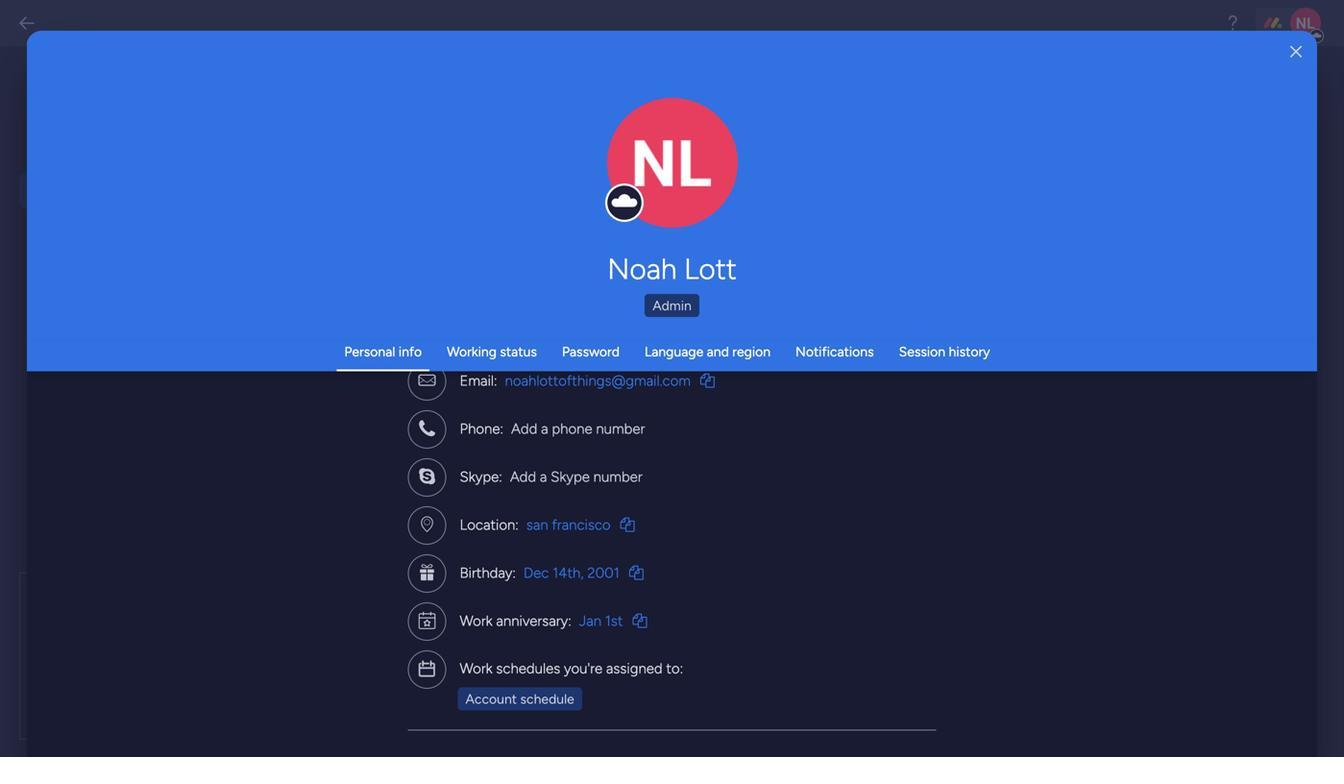 Task type: vqa. For each thing, say whether or not it's contained in the screenshot.
stats
no



Task type: locate. For each thing, give the bounding box(es) containing it.
any
[[569, 630, 590, 646]]

1 vertical spatial of
[[337, 610, 350, 626]]

location:
[[460, 517, 519, 534]]

first
[[393, 167, 416, 183]]

will
[[347, 334, 366, 350], [368, 630, 388, 646]]

of right all
[[337, 610, 350, 626]]

export for export account data
[[319, 528, 388, 556]]

copied! image right francisco
[[621, 518, 635, 532]]

0 vertical spatial work
[[515, 92, 553, 111]]

email:
[[460, 372, 497, 390]]

change inside change profile picture
[[632, 173, 675, 188]]

all
[[556, 167, 569, 183]]

number right phone
[[596, 421, 645, 438]]

0 vertical spatial export
[[319, 528, 388, 556]]

0 horizontal spatial and
[[581, 334, 604, 350]]

will inside the decide whether or not to present weekends on the timeline. this will set the default presentation mode, and users may change it from each timeline view or widget.
[[347, 334, 366, 350]]

personal info link
[[344, 344, 422, 360]]

weekends down show weekends
[[380, 398, 440, 414]]

board
[[494, 685, 529, 702]]

0 horizontal spatial file
[[517, 630, 536, 646]]

the left all
[[533, 167, 553, 183]]

0 vertical spatial of
[[445, 167, 458, 183]]

weekends for show weekends
[[385, 379, 446, 395]]

your
[[374, 577, 409, 597]]

and inside the decide whether or not to present weekends on the timeline. this will set the default presentation mode, and users may change it from each timeline view or widget.
[[581, 334, 604, 350]]

export up the your
[[319, 528, 388, 556]]

1 vertical spatial export
[[319, 577, 370, 597]]

0 horizontal spatial will
[[347, 334, 366, 350]]

skype: add a skype number
[[460, 469, 643, 486]]

0 horizontal spatial or
[[418, 314, 430, 330]]

in right have
[[351, 650, 362, 667]]

1 horizontal spatial to
[[478, 685, 491, 702]]

export
[[319, 528, 388, 556], [319, 577, 370, 597]]

will left the set
[[347, 334, 366, 350]]

the up from
[[392, 334, 412, 350]]

or left not
[[418, 314, 430, 330]]

schedule down schedules
[[520, 691, 575, 707]]

file inside all of the account's boards (including shareable and private boards) will be packed into a zip file with any files you might have in those boards.
[[517, 630, 536, 646]]

account
[[466, 691, 517, 707]]

for
[[651, 685, 668, 702]]

the up boards)
[[354, 610, 373, 626]]

file right "zip" at the left bottom
[[590, 577, 613, 597]]

copied! image right 2001 on the bottom left of page
[[629, 566, 644, 580]]

change profile picture button
[[607, 98, 738, 229]]

whether
[[365, 314, 415, 330]]

0 vertical spatial to
[[457, 314, 470, 330]]

data
[[484, 528, 531, 556]]

number right the skype
[[594, 469, 643, 486]]

and down on
[[581, 334, 604, 350]]

0 vertical spatial files
[[593, 630, 618, 646]]

1 export from the top
[[319, 528, 388, 556]]

a left zip
[[484, 630, 491, 646]]

copied! image
[[621, 518, 635, 532], [633, 614, 647, 628]]

of right day
[[445, 167, 458, 183]]

beta
[[639, 94, 666, 111]]

add right phone: at the bottom left
[[511, 421, 538, 438]]

learn more
[[434, 729, 506, 746]]

1 vertical spatial will
[[368, 630, 388, 646]]

add for add a skype number
[[510, 469, 536, 486]]

mode,
[[541, 334, 578, 350]]

work schedule
[[515, 92, 623, 111]]

0 horizontal spatial files
[[393, 685, 417, 702]]

working status link
[[447, 344, 537, 360]]

copied! image down language and region link
[[701, 373, 715, 388]]

2 export from the top
[[319, 577, 370, 597]]

1 horizontal spatial of
[[445, 167, 458, 183]]

file right zip
[[517, 630, 536, 646]]

2 vertical spatial weekends
[[380, 398, 440, 414]]

copied! image for dec 14th, 2001
[[629, 566, 644, 580]]

a left "zip" at the left bottom
[[550, 577, 558, 597]]

users
[[607, 334, 639, 350]]

change
[[319, 167, 366, 183], [632, 173, 675, 188]]

will up those
[[368, 630, 388, 646]]

api
[[72, 349, 98, 370]]

1 horizontal spatial files
[[593, 630, 618, 646]]

in right the places
[[690, 167, 701, 183]]

0 vertical spatial or
[[418, 314, 430, 330]]

or
[[418, 314, 430, 330], [525, 354, 538, 371]]

1 vertical spatial weekends
[[385, 379, 446, 395]]

system
[[342, 187, 386, 203]]

0 horizontal spatial to
[[457, 314, 470, 330]]

0 vertical spatial will
[[347, 334, 366, 350]]

0 vertical spatial file
[[590, 577, 613, 597]]

0 horizontal spatial copied! image
[[629, 566, 644, 580]]

account up whole
[[394, 528, 479, 556]]

schedule left 'beta'
[[557, 92, 623, 111]]

working status
[[447, 344, 537, 360]]

packed
[[410, 630, 454, 646]]

each
[[410, 354, 439, 371]]

work left zip
[[460, 613, 493, 630]]

0 horizontal spatial change
[[319, 167, 366, 183]]

in up etc..)
[[519, 167, 530, 183]]

boards)
[[319, 630, 365, 646]]

attached
[[421, 685, 475, 702]]

schedule
[[557, 92, 623, 111], [520, 691, 575, 707]]

1 vertical spatial copied! image
[[629, 566, 644, 580]]

boards
[[437, 610, 478, 626]]

and
[[581, 334, 604, 350], [707, 344, 729, 360], [608, 610, 630, 626]]

copied! image for san francisco
[[621, 518, 635, 532]]

region
[[733, 344, 771, 360]]

account up (including
[[464, 577, 527, 597]]

history
[[949, 344, 991, 360]]

have
[[319, 650, 348, 667]]

1 horizontal spatial or
[[525, 354, 538, 371]]

a inside all of the account's boards (including shareable and private boards) will be packed into a zip file with any files you might have in those boards.
[[484, 630, 491, 646]]

a right for
[[671, 685, 678, 702]]

1 vertical spatial add
[[510, 469, 536, 486]]

&
[[586, 685, 595, 702]]

1 vertical spatial copied! image
[[633, 614, 647, 628]]

2 horizontal spatial and
[[707, 344, 729, 360]]

session
[[899, 344, 946, 360]]

password link
[[562, 344, 620, 360]]

of inside all of the account's boards (including shareable and private boards) will be packed into a zip file with any files you might have in those boards.
[[337, 610, 350, 626]]

1 horizontal spatial copied! image
[[701, 373, 715, 388]]

files right exclude
[[393, 685, 417, 702]]

1 vertical spatial file
[[517, 630, 536, 646]]

assigned
[[606, 660, 663, 677]]

2 vertical spatial work
[[460, 660, 493, 677]]

working
[[447, 344, 497, 360]]

0 vertical spatial copied! image
[[621, 518, 635, 532]]

1 horizontal spatial and
[[608, 610, 630, 626]]

1 vertical spatial account
[[464, 577, 527, 597]]

timeline.
[[628, 314, 679, 330]]

work
[[515, 92, 553, 111], [460, 613, 493, 630], [460, 660, 493, 677]]

(date
[[389, 187, 421, 203]]

jan
[[579, 613, 602, 630]]

2001
[[588, 565, 620, 582]]

change up picture
[[632, 173, 675, 188]]

1 vertical spatial work
[[460, 613, 493, 630]]

this
[[319, 334, 343, 350]]

copied! image for jan 1st
[[633, 614, 647, 628]]

work anniversary:
[[460, 613, 572, 630]]

1 vertical spatial number
[[594, 469, 643, 486]]

or right view
[[525, 354, 538, 371]]

work up the week
[[515, 92, 553, 111]]

of
[[445, 167, 458, 183], [337, 610, 350, 626]]

weekends down each
[[385, 379, 446, 395]]

info
[[399, 344, 422, 360]]

1 horizontal spatial change
[[632, 173, 675, 188]]

shareable
[[545, 610, 604, 626]]

1 vertical spatial files
[[393, 685, 417, 702]]

0 vertical spatial copied! image
[[701, 373, 715, 388]]

export up all
[[319, 577, 370, 597]]

copied! image up you
[[633, 614, 647, 628]]

places
[[648, 167, 687, 183]]

1 horizontal spatial will
[[368, 630, 388, 646]]

more
[[473, 729, 506, 746]]

export
[[720, 685, 759, 702]]

and left region
[[707, 344, 729, 360]]

1 vertical spatial schedule
[[520, 691, 575, 707]]

weekends inside the decide whether or not to present weekends on the timeline. this will set the default presentation mode, and users may change it from each timeline view or widget.
[[523, 314, 583, 330]]

0 vertical spatial account
[[394, 528, 479, 556]]

change inside change the first day of the week in the all date related places in the system (date picker, timeline, etc..)
[[319, 167, 366, 183]]

on
[[587, 314, 602, 330]]

0 vertical spatial weekends
[[523, 314, 583, 330]]

those
[[365, 650, 399, 667]]

weekends
[[523, 314, 583, 330], [385, 379, 446, 395], [380, 398, 440, 414]]

decide whether or not to present weekends on the timeline. this will set the default presentation mode, and users may change it from each timeline view or widget.
[[319, 314, 679, 371]]

account schedule button
[[458, 688, 582, 711]]

related
[[603, 167, 645, 183]]

change up system
[[319, 167, 366, 183]]

in left 14th,
[[532, 577, 545, 597]]

weekends up mode,
[[523, 314, 583, 330]]

files
[[593, 630, 618, 646], [393, 685, 417, 702]]

to left board
[[478, 685, 491, 702]]

to right not
[[457, 314, 470, 330]]

add right skype:
[[510, 469, 536, 486]]

exclude
[[342, 685, 389, 702]]

0 vertical spatial number
[[596, 421, 645, 438]]

1 vertical spatial or
[[525, 354, 538, 371]]

the
[[369, 167, 389, 183], [461, 167, 481, 183], [533, 167, 553, 183], [319, 187, 339, 203], [605, 314, 625, 330], [392, 334, 412, 350], [354, 610, 373, 626]]

schedule for account schedule
[[520, 691, 575, 707]]

change
[[319, 354, 364, 371]]

files right any on the left of the page
[[593, 630, 618, 646]]

0 vertical spatial add
[[511, 421, 538, 438]]

0 horizontal spatial of
[[337, 610, 350, 626]]

all of the account's boards (including shareable and private boards) will be packed into a zip file with any files you might have in those boards.
[[319, 610, 682, 667]]

work down the "into"
[[460, 660, 493, 677]]

file
[[590, 577, 613, 597], [517, 630, 536, 646]]

a left the skype
[[540, 469, 547, 486]]

noah lott image
[[1291, 8, 1322, 38]]

and up you
[[608, 610, 630, 626]]

(including
[[482, 610, 541, 626]]

0 vertical spatial schedule
[[557, 92, 623, 111]]

copied! image
[[701, 373, 715, 388], [629, 566, 644, 580]]

from
[[378, 354, 407, 371]]

phone:
[[460, 421, 504, 438]]

schedule inside popup button
[[520, 691, 575, 707]]



Task type: describe. For each thing, give the bounding box(es) containing it.
you
[[621, 630, 643, 646]]

into
[[457, 630, 480, 646]]

hide
[[348, 398, 376, 414]]

notifications link
[[796, 344, 874, 360]]

notifications
[[796, 344, 874, 360]]

change for change the first day of the week in the all date related places in the system (date picker, timeline, etc..)
[[319, 167, 366, 183]]

work for work schedules you're assigned to:
[[460, 660, 493, 677]]

the left the week
[[461, 167, 481, 183]]

dec 14th, 2001
[[524, 565, 620, 582]]

private
[[633, 610, 675, 626]]

with
[[539, 630, 565, 646]]

and inside all of the account's boards (including shareable and private boards) will be packed into a zip file with any files you might have in those boards.
[[608, 610, 630, 626]]

faster
[[681, 685, 716, 702]]

may
[[642, 334, 667, 350]]

might
[[647, 630, 682, 646]]

anniversary:
[[496, 613, 572, 630]]

san
[[527, 517, 548, 534]]

account's
[[377, 610, 434, 626]]

change the first day of the week in the all date related places in the system (date picker, timeline, etc..)
[[319, 167, 701, 203]]

noah
[[608, 252, 677, 286]]

a left phone
[[541, 421, 548, 438]]

status
[[500, 344, 537, 360]]

columns
[[532, 685, 583, 702]]

default
[[415, 334, 458, 350]]

work for work schedule
[[515, 92, 553, 111]]

it
[[367, 354, 375, 371]]

schedule for work schedule
[[557, 92, 623, 111]]

1 horizontal spatial file
[[590, 577, 613, 597]]

set
[[370, 334, 388, 350]]

learn more link
[[434, 727, 506, 749]]

noahlottofthings@gmail.com
[[505, 372, 691, 390]]

of inside change the first day of the week in the all date related places in the system (date picker, timeline, etc..)
[[445, 167, 458, 183]]

session history link
[[899, 344, 991, 360]]

whole
[[413, 577, 460, 597]]

not
[[434, 314, 454, 330]]

jan 1st
[[579, 613, 623, 630]]

exclude files attached to board columns & updates for a faster export
[[342, 685, 759, 702]]

skype
[[551, 469, 590, 486]]

export account data
[[319, 528, 531, 556]]

week
[[484, 167, 516, 183]]

change for change profile picture
[[632, 173, 675, 188]]

export your whole account in a zip file (.zip)
[[319, 577, 656, 597]]

widget.
[[541, 354, 585, 371]]

boards.
[[402, 650, 446, 667]]

(.zip)
[[618, 577, 656, 597]]

skype:
[[460, 469, 502, 486]]

close image
[[1291, 45, 1302, 59]]

copied! image for noahlottofthings@gmail.com
[[701, 373, 715, 388]]

work schedules you're assigned to:
[[460, 660, 683, 677]]

you're
[[564, 660, 603, 677]]

decide
[[319, 314, 361, 330]]

language and region link
[[645, 344, 771, 360]]

presentation
[[461, 334, 537, 350]]

to inside the decide whether or not to present weekends on the timeline. this will set the default presentation mode, and users may change it from each timeline view or widget.
[[457, 314, 470, 330]]

session history
[[899, 344, 991, 360]]

phone
[[552, 421, 593, 438]]

will inside all of the account's boards (including shareable and private boards) will be packed into a zip file with any files you might have in those boards.
[[368, 630, 388, 646]]

files inside all of the account's boards (including shareable and private boards) will be packed into a zip file with any files you might have in those boards.
[[593, 630, 618, 646]]

picture
[[653, 189, 692, 205]]

14th,
[[553, 565, 584, 582]]

help image
[[1224, 13, 1243, 33]]

dec
[[524, 565, 549, 582]]

password
[[562, 344, 620, 360]]

the up system
[[369, 167, 389, 183]]

phone: add a phone number
[[460, 421, 645, 438]]

show weekends
[[348, 379, 446, 395]]

timeline,
[[467, 187, 518, 203]]

day
[[420, 167, 442, 183]]

export for export your whole account in a zip file (.zip)
[[319, 577, 370, 597]]

in inside all of the account's boards (including shareable and private boards) will be packed into a zip file with any files you might have in those boards.
[[351, 650, 362, 667]]

noah lott
[[608, 252, 737, 286]]

birthday:
[[460, 565, 516, 582]]

weekends for hide weekends
[[380, 398, 440, 414]]

to:
[[666, 660, 683, 677]]

1st
[[605, 613, 623, 630]]

updates
[[598, 685, 647, 702]]

show
[[348, 379, 382, 395]]

zip
[[563, 577, 585, 597]]

1 vertical spatial to
[[478, 685, 491, 702]]

add for add a phone number
[[511, 421, 538, 438]]

work for work anniversary:
[[460, 613, 493, 630]]

language and region
[[645, 344, 771, 360]]

number for skype: add a skype number
[[594, 469, 643, 486]]

personal
[[344, 344, 395, 360]]

the left system
[[319, 187, 339, 203]]

profile
[[678, 173, 714, 188]]

api button
[[19, 341, 242, 378]]

noah lott button
[[408, 252, 937, 286]]

hide weekends
[[348, 398, 440, 414]]

all
[[319, 610, 334, 626]]

number for phone: add a phone number
[[596, 421, 645, 438]]

the inside all of the account's boards (including shareable and private boards) will be packed into a zip file with any files you might have in those boards.
[[354, 610, 373, 626]]

etc..)
[[522, 187, 552, 203]]

admin
[[653, 297, 692, 314]]

san francisco
[[527, 517, 611, 534]]

the right on
[[605, 314, 625, 330]]

date
[[572, 167, 600, 183]]

back to workspace image
[[17, 13, 37, 33]]



